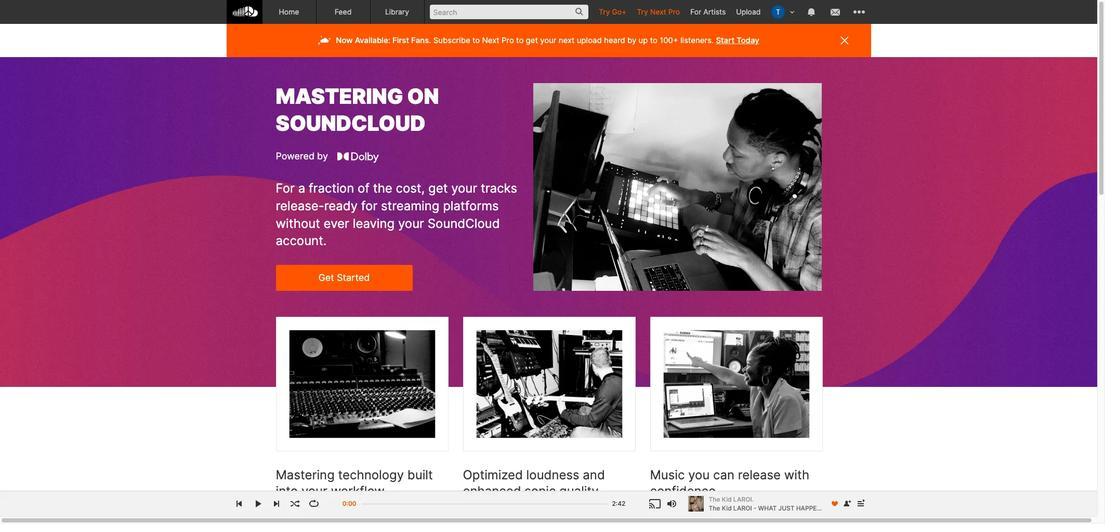 Task type: describe. For each thing, give the bounding box(es) containing it.
a inside pick from a custom suite of mastering styles that sculpt your song's tona
[[507, 511, 512, 522]]

fraction
[[309, 181, 354, 196]]

and
[[583, 468, 605, 483]]

get
[[318, 272, 334, 283]]

home link
[[262, 0, 316, 24]]

your inside "mastering technology built into your workflow"
[[301, 484, 327, 499]]

0 vertical spatial by
[[627, 35, 636, 45]]

1 kid from the top
[[722, 496, 732, 503]]

mastering for mastering technology built into your workflow
[[276, 468, 335, 483]]

mastering
[[586, 511, 630, 522]]

powered by
[[276, 151, 328, 162]]

custom
[[515, 511, 548, 522]]

as
[[276, 511, 287, 522]]

music
[[650, 468, 685, 483]]

release- inside for a fraction of the cost, get your tracks release-ready for streaming platforms without ever leaving your soundcloud account.
[[276, 199, 324, 214]]

1 vertical spatial pro
[[502, 35, 514, 45]]

available:
[[355, 35, 390, 45]]

streaming
[[381, 199, 439, 214]]

0 horizontal spatial next
[[482, 35, 499, 45]]

as the last step of your upload flow, you can make any track release-read
[[276, 511, 445, 524]]

your up platforms
[[451, 181, 477, 196]]

now
[[336, 35, 353, 45]]

get started button
[[276, 265, 412, 291]]

subscribe
[[433, 35, 470, 45]]

try for try go+
[[599, 7, 610, 16]]

upload inside as the last step of your upload flow, you can make any track release-read
[[381, 511, 411, 522]]

to inside with dolby's technology merging art x science to deliver professional
[[687, 524, 695, 524]]

flow,
[[414, 511, 434, 522]]

the kid laroi - what just happened element
[[688, 496, 704, 512]]

of inside pick from a custom suite of mastering styles that sculpt your song's tona
[[574, 511, 583, 522]]

just
[[778, 504, 794, 512]]

home
[[279, 7, 299, 16]]

confidence
[[650, 484, 716, 499]]

merging
[[759, 511, 795, 522]]

get started
[[318, 272, 370, 283]]

last
[[307, 511, 322, 522]]

up
[[639, 35, 648, 45]]

2:42
[[612, 500, 626, 508]]

Search search field
[[430, 5, 588, 19]]

next inside try next pro link
[[650, 7, 666, 16]]

pick
[[463, 511, 481, 522]]

that
[[492, 524, 509, 524]]

go+
[[612, 7, 626, 16]]

make
[[313, 524, 337, 524]]

track
[[358, 524, 380, 524]]

your inside pick from a custom suite of mastering styles that sculpt your song's tona
[[541, 524, 561, 524]]

the kid laroi. the kid laroi - what just happened
[[709, 496, 830, 512]]

started
[[337, 272, 370, 283]]

with
[[650, 511, 670, 522]]

you inside music you can release with confidence
[[688, 468, 710, 483]]

try go+ link
[[594, 0, 632, 23]]

100+
[[660, 35, 678, 45]]

optimized loudness and enhanced sonic quality
[[463, 468, 605, 499]]

upload link
[[731, 0, 766, 23]]

with
[[784, 468, 809, 483]]

release- inside as the last step of your upload flow, you can make any track release-read
[[383, 524, 419, 524]]

your inside as the last step of your upload flow, you can make any track release-read
[[359, 511, 378, 522]]

next
[[559, 35, 575, 45]]

of inside as the last step of your upload flow, you can make any track release-read
[[347, 511, 356, 522]]

optimized
[[463, 468, 523, 483]]

for artists link
[[685, 0, 731, 23]]

dolby image
[[337, 150, 379, 165]]

start
[[716, 35, 734, 45]]

any
[[339, 524, 355, 524]]

laroi
[[733, 504, 752, 512]]

account.
[[276, 233, 327, 248]]

of inside for a fraction of the cost, get your tracks release-ready for streaming platforms without ever leaving your soundcloud account.
[[358, 181, 370, 196]]

feed link
[[316, 0, 370, 24]]

start today link
[[716, 35, 759, 45]]

happened
[[796, 504, 830, 512]]

leaving
[[353, 216, 395, 231]]

artists
[[703, 7, 726, 16]]

now available: first fans. subscribe to next pro to get your next upload heard by up to 100+ listeners. start today
[[336, 35, 759, 45]]

the kid laroi - what just happened link
[[709, 504, 830, 513]]

tara schultz's avatar element
[[771, 5, 785, 19]]

1 horizontal spatial pro
[[668, 7, 680, 16]]

sonic
[[525, 484, 556, 499]]

-
[[754, 504, 756, 512]]

ever
[[324, 216, 349, 231]]

platforms
[[443, 199, 499, 214]]

quality
[[559, 484, 599, 499]]

suite
[[550, 511, 572, 522]]

2 kid from the top
[[722, 504, 732, 512]]



Task type: vqa. For each thing, say whether or not it's contained in the screenshot.
For related to For Artists
yes



Task type: locate. For each thing, give the bounding box(es) containing it.
for left artists
[[690, 7, 701, 16]]

0 vertical spatial the
[[709, 496, 720, 503]]

workflow
[[331, 484, 385, 499]]

try for try next pro
[[637, 7, 648, 16]]

of up for
[[358, 181, 370, 196]]

try next pro
[[637, 7, 680, 16]]

song's
[[564, 524, 591, 524]]

1 vertical spatial you
[[276, 524, 292, 524]]

0 vertical spatial release-
[[276, 199, 324, 214]]

1 mastering from the top
[[276, 84, 403, 109]]

mastering inside mastering on soundcloud
[[276, 84, 403, 109]]

next up 100+
[[650, 7, 666, 16]]

1 vertical spatial technology
[[707, 511, 756, 522]]

1 horizontal spatial you
[[688, 468, 710, 483]]

2 the from the top
[[709, 504, 720, 512]]

1 horizontal spatial the
[[373, 181, 392, 196]]

by left up
[[627, 35, 636, 45]]

0 horizontal spatial technology
[[338, 468, 404, 483]]

upload
[[736, 7, 761, 16]]

0 vertical spatial can
[[713, 468, 734, 483]]

to down dolby's
[[687, 524, 695, 524]]

styles
[[463, 524, 489, 524]]

2 try from the left
[[637, 7, 648, 16]]

of up song's
[[574, 511, 583, 522]]

by
[[627, 35, 636, 45], [317, 151, 328, 162]]

try
[[599, 7, 610, 16], [637, 7, 648, 16]]

0 vertical spatial the
[[373, 181, 392, 196]]

0 horizontal spatial soundcloud
[[276, 111, 425, 136]]

1 horizontal spatial technology
[[707, 511, 756, 522]]

loudness
[[526, 468, 579, 483]]

0 horizontal spatial a
[[298, 181, 305, 196]]

1 vertical spatial for
[[276, 181, 295, 196]]

0 vertical spatial upload
[[577, 35, 602, 45]]

on
[[407, 84, 439, 109]]

1 vertical spatial release-
[[383, 524, 419, 524]]

1 horizontal spatial soundcloud
[[428, 216, 500, 231]]

1 horizontal spatial for
[[690, 7, 701, 16]]

the up for
[[373, 181, 392, 196]]

pro
[[668, 7, 680, 16], [502, 35, 514, 45]]

1 horizontal spatial upload
[[577, 35, 602, 45]]

1 horizontal spatial a
[[507, 511, 512, 522]]

1 horizontal spatial by
[[627, 35, 636, 45]]

try next pro link
[[632, 0, 685, 23]]

mastering technology built into your workflow
[[276, 468, 433, 499]]

0 horizontal spatial try
[[599, 7, 610, 16]]

today
[[736, 35, 759, 45]]

the right the kid laroi - what just happened element
[[709, 496, 720, 503]]

pick from a custom suite of mastering styles that sculpt your song's tona
[[463, 511, 630, 524]]

next up image
[[854, 498, 867, 510]]

a
[[298, 181, 305, 196], [507, 511, 512, 522]]

0 vertical spatial you
[[688, 468, 710, 483]]

of up any
[[347, 511, 356, 522]]

your up last
[[301, 484, 327, 499]]

1 vertical spatial the
[[290, 511, 304, 522]]

mastering on soundcloud
[[276, 84, 439, 136]]

powered
[[276, 151, 314, 162]]

for artists
[[690, 7, 726, 16]]

0 horizontal spatial pro
[[502, 35, 514, 45]]

technology inside with dolby's technology merging art x science to deliver professional
[[707, 511, 756, 522]]

try go+
[[599, 7, 626, 16]]

the kid laroi. link
[[709, 495, 825, 504]]

a left fraction
[[298, 181, 305, 196]]

0 vertical spatial for
[[690, 7, 701, 16]]

from
[[484, 511, 504, 522]]

upload right next
[[577, 35, 602, 45]]

fans.
[[411, 35, 431, 45]]

1 horizontal spatial of
[[358, 181, 370, 196]]

you up confidence
[[688, 468, 710, 483]]

the inside for a fraction of the cost, get your tracks release-ready for streaming platforms without ever leaving your soundcloud account.
[[373, 181, 392, 196]]

0 horizontal spatial release-
[[276, 199, 324, 214]]

soundcloud inside for a fraction of the cost, get your tracks release-ready for streaming platforms without ever leaving your soundcloud account.
[[428, 216, 500, 231]]

0 vertical spatial a
[[298, 181, 305, 196]]

deliver
[[698, 524, 728, 524]]

0 horizontal spatial of
[[347, 511, 356, 522]]

can inside as the last step of your upload flow, you can make any track release-read
[[294, 524, 310, 524]]

for for for a fraction of the cost, get your tracks release-ready for streaming platforms without ever leaving your soundcloud account.
[[276, 181, 295, 196]]

0 vertical spatial get
[[526, 35, 538, 45]]

your up track
[[359, 511, 378, 522]]

soundcloud down platforms
[[428, 216, 500, 231]]

upload left flow, on the bottom of the page
[[381, 511, 411, 522]]

first
[[392, 35, 409, 45]]

1 horizontal spatial try
[[637, 7, 648, 16]]

feed
[[335, 7, 352, 16]]

the inside as the last step of your upload flow, you can make any track release-read
[[290, 511, 304, 522]]

technology inside "mastering technology built into your workflow"
[[338, 468, 404, 483]]

try left go+
[[599, 7, 610, 16]]

for for for artists
[[690, 7, 701, 16]]

get right cost,
[[428, 181, 448, 196]]

release-
[[276, 199, 324, 214], [383, 524, 419, 524]]

music you can release with confidence
[[650, 468, 809, 499]]

2 mastering from the top
[[276, 468, 335, 483]]

your left next
[[540, 35, 556, 45]]

you
[[688, 468, 710, 483], [276, 524, 292, 524]]

can up laroi.
[[713, 468, 734, 483]]

library link
[[370, 0, 424, 24]]

0 vertical spatial soundcloud
[[276, 111, 425, 136]]

1 horizontal spatial next
[[650, 7, 666, 16]]

built
[[407, 468, 433, 483]]

ready
[[324, 199, 358, 214]]

soundcloud
[[276, 111, 425, 136], [428, 216, 500, 231]]

get
[[526, 35, 538, 45], [428, 181, 448, 196]]

release
[[738, 468, 781, 483]]

tracks
[[481, 181, 517, 196]]

sculpt
[[512, 524, 539, 524]]

1 vertical spatial the
[[709, 504, 720, 512]]

get inside for a fraction of the cost, get your tracks release-ready for streaming platforms without ever leaving your soundcloud account.
[[428, 181, 448, 196]]

to right up
[[650, 35, 657, 45]]

1 vertical spatial can
[[294, 524, 310, 524]]

0 horizontal spatial you
[[276, 524, 292, 524]]

1 vertical spatial upload
[[381, 511, 411, 522]]

technology up workflow
[[338, 468, 404, 483]]

your down suite
[[541, 524, 561, 524]]

can inside music you can release with confidence
[[713, 468, 734, 483]]

into
[[276, 484, 298, 499]]

soundcloud up dolby image
[[276, 111, 425, 136]]

progress bar
[[361, 499, 607, 516]]

get left next
[[526, 35, 538, 45]]

to right the subscribe
[[472, 35, 480, 45]]

to down search search box
[[516, 35, 524, 45]]

enhanced
[[463, 484, 521, 499]]

pro up 100+
[[668, 7, 680, 16]]

2 horizontal spatial of
[[574, 511, 583, 522]]

1 horizontal spatial release-
[[383, 524, 419, 524]]

technology
[[338, 468, 404, 483], [707, 511, 756, 522]]

release- down flow, on the bottom of the page
[[383, 524, 419, 524]]

pro down search search box
[[502, 35, 514, 45]]

1 horizontal spatial get
[[526, 35, 538, 45]]

technology up deliver at the bottom of page
[[707, 511, 756, 522]]

cost,
[[396, 181, 425, 196]]

upload
[[577, 35, 602, 45], [381, 511, 411, 522]]

mastering for mastering on soundcloud
[[276, 84, 403, 109]]

your down 'streaming'
[[398, 216, 424, 231]]

to
[[472, 35, 480, 45], [516, 35, 524, 45], [650, 35, 657, 45], [687, 524, 695, 524]]

what
[[758, 504, 777, 512]]

science
[[650, 524, 684, 524]]

art
[[798, 511, 810, 522]]

try right go+
[[637, 7, 648, 16]]

0:00
[[342, 500, 356, 508]]

0 vertical spatial kid
[[722, 496, 732, 503]]

None search field
[[424, 0, 594, 23]]

the
[[373, 181, 392, 196], [290, 511, 304, 522]]

for down powered
[[276, 181, 295, 196]]

1 vertical spatial next
[[482, 35, 499, 45]]

1 vertical spatial a
[[507, 511, 512, 522]]

for a fraction of the cost, get your tracks release-ready for streaming platforms without ever leaving your soundcloud account.
[[276, 181, 517, 248]]

1 vertical spatial kid
[[722, 504, 732, 512]]

0 vertical spatial next
[[650, 7, 666, 16]]

1 vertical spatial mastering
[[276, 468, 335, 483]]

0 horizontal spatial the
[[290, 511, 304, 522]]

can down last
[[294, 524, 310, 524]]

next down search search box
[[482, 35, 499, 45]]

0 horizontal spatial can
[[294, 524, 310, 524]]

0 vertical spatial mastering
[[276, 84, 403, 109]]

for inside for a fraction of the cost, get your tracks release-ready for streaming platforms without ever leaving your soundcloud account.
[[276, 181, 295, 196]]

next
[[650, 7, 666, 16], [482, 35, 499, 45]]

soundcloud inside mastering on soundcloud
[[276, 111, 425, 136]]

0 horizontal spatial get
[[428, 181, 448, 196]]

you inside as the last step of your upload flow, you can make any track release-read
[[276, 524, 292, 524]]

1 horizontal spatial can
[[713, 468, 734, 483]]

mastering inside "mastering technology built into your workflow"
[[276, 468, 335, 483]]

without
[[276, 216, 320, 231]]

your
[[540, 35, 556, 45], [451, 181, 477, 196], [398, 216, 424, 231], [301, 484, 327, 499], [359, 511, 378, 522], [541, 524, 561, 524]]

0 horizontal spatial for
[[276, 181, 295, 196]]

the up deliver at the bottom of page
[[709, 504, 720, 512]]

a up that at the bottom of the page
[[507, 511, 512, 522]]

of
[[358, 181, 370, 196], [347, 511, 356, 522], [574, 511, 583, 522]]

0 horizontal spatial upload
[[381, 511, 411, 522]]

1 vertical spatial soundcloud
[[428, 216, 500, 231]]

a inside for a fraction of the cost, get your tracks release-ready for streaming platforms without ever leaving your soundcloud account.
[[298, 181, 305, 196]]

1 the from the top
[[709, 496, 720, 503]]

0 horizontal spatial by
[[317, 151, 328, 162]]

by right powered
[[317, 151, 328, 162]]

library
[[385, 7, 409, 16]]

0 vertical spatial technology
[[338, 468, 404, 483]]

kid left laroi.
[[722, 496, 732, 503]]

laroi.
[[733, 496, 754, 503]]

you down as
[[276, 524, 292, 524]]

step
[[325, 511, 345, 522]]

heard
[[604, 35, 625, 45]]

1 vertical spatial by
[[317, 151, 328, 162]]

1 vertical spatial get
[[428, 181, 448, 196]]

dolby's
[[673, 511, 704, 522]]

with dolby's technology merging art x science to deliver professional
[[650, 511, 818, 524]]

the right as
[[290, 511, 304, 522]]

kid left laroi
[[722, 504, 732, 512]]

listeners.
[[680, 35, 714, 45]]

can
[[713, 468, 734, 483], [294, 524, 310, 524]]

1 try from the left
[[599, 7, 610, 16]]

release- up without
[[276, 199, 324, 214]]

for
[[361, 199, 377, 214]]

the
[[709, 496, 720, 503], [709, 504, 720, 512]]

0 vertical spatial pro
[[668, 7, 680, 16]]



